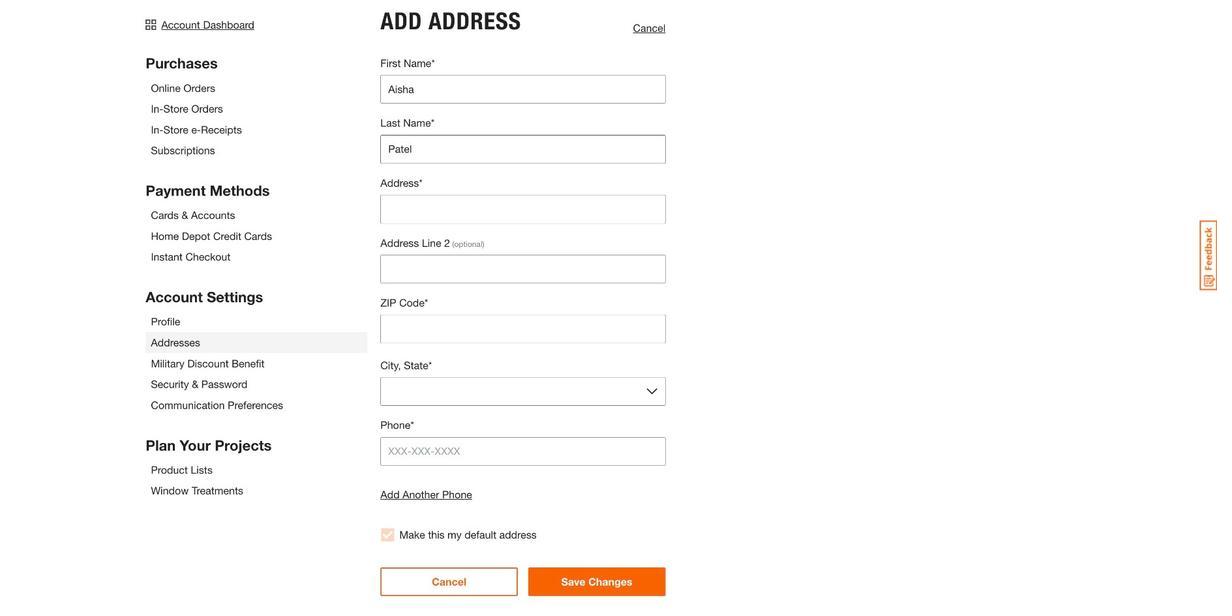 Task type: describe. For each thing, give the bounding box(es) containing it.
XXX-XXX-XXXX text field
[[381, 438, 666, 466]]



Task type: locate. For each thing, give the bounding box(es) containing it.
None text field
[[381, 75, 666, 104], [381, 135, 666, 164], [381, 195, 666, 224], [381, 315, 666, 344], [381, 75, 666, 104], [381, 135, 666, 164], [381, 195, 666, 224], [381, 315, 666, 344]]

None button
[[381, 378, 666, 406]]

feedback link image
[[1200, 221, 1217, 291]]

None text field
[[381, 255, 666, 284]]



Task type: vqa. For each thing, say whether or not it's contained in the screenshot.
second the Garage from the bottom
no



